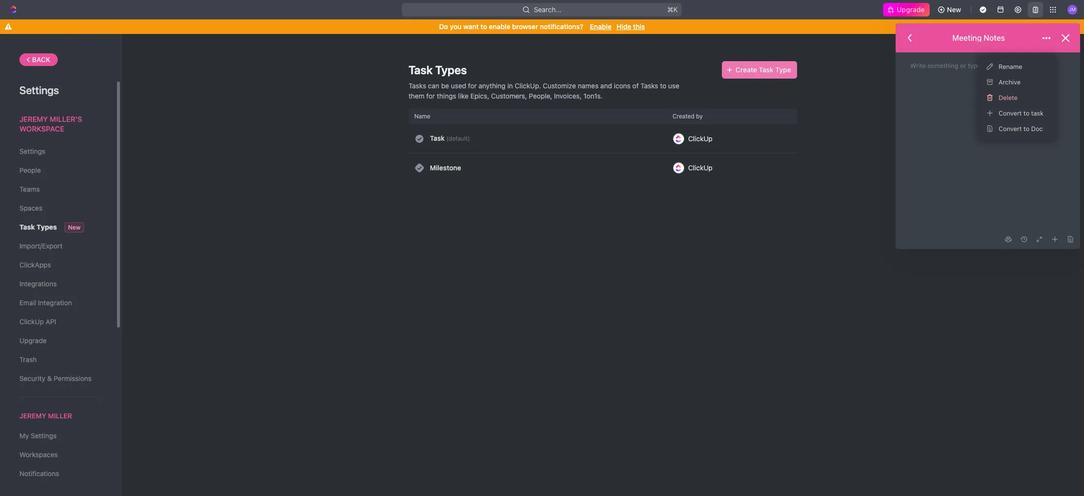 Task type: locate. For each thing, give the bounding box(es) containing it.
upgrade
[[897, 5, 925, 14], [19, 337, 47, 345]]

want
[[463, 22, 479, 31]]

upgrade link
[[884, 3, 930, 17], [19, 333, 97, 349]]

convert
[[999, 109, 1022, 117], [999, 125, 1022, 132]]

clickup
[[688, 134, 713, 143], [688, 164, 713, 172], [19, 318, 44, 326]]

settings
[[19, 84, 59, 97], [19, 147, 45, 155], [31, 432, 57, 440]]

new up meeting at top right
[[947, 5, 962, 14]]

for
[[468, 82, 477, 90], [427, 92, 435, 100]]

to inside tasks can be used for anything in clickup. customize names and icons of tasks to use them for things like epics, customers, people, invoices, 1on1s.
[[660, 82, 667, 90]]

1 vertical spatial upgrade
[[19, 337, 47, 345]]

convert to doc link
[[983, 121, 1053, 136]]

new
[[947, 5, 962, 14], [68, 224, 81, 231]]

settings inside "settings" link
[[19, 147, 45, 155]]

settings link
[[19, 143, 97, 160]]

convert for convert to doc
[[999, 125, 1022, 132]]

1 horizontal spatial for
[[468, 82, 477, 90]]

1 convert from the top
[[999, 109, 1022, 117]]

0 horizontal spatial task types
[[19, 223, 57, 231]]

upgrade link up trash link
[[19, 333, 97, 349]]

tasks up them
[[409, 82, 426, 90]]

1 vertical spatial convert
[[999, 125, 1022, 132]]

0 vertical spatial for
[[468, 82, 477, 90]]

for down the "can"
[[427, 92, 435, 100]]

security & permissions
[[19, 374, 92, 383]]

browser
[[512, 22, 538, 31]]

teams
[[19, 185, 40, 193]]

task types
[[409, 63, 467, 77], [19, 223, 57, 231]]

1 tasks from the left
[[409, 82, 426, 90]]

to left "use"
[[660, 82, 667, 90]]

and
[[601, 82, 612, 90]]

1 jeremy from the top
[[19, 115, 48, 123]]

enable
[[489, 22, 511, 31]]

settings down back link
[[19, 84, 59, 97]]

upgrade inside settings 'element'
[[19, 337, 47, 345]]

task inside settings 'element'
[[19, 223, 35, 231]]

1 vertical spatial task types
[[19, 223, 57, 231]]

task
[[1032, 109, 1044, 117]]

1 vertical spatial jeremy
[[19, 412, 46, 420]]

delete link
[[983, 90, 1053, 105]]

convert inside "link"
[[999, 109, 1022, 117]]

0 vertical spatial upgrade
[[897, 5, 925, 14]]

1 horizontal spatial types
[[435, 63, 467, 77]]

task down spaces
[[19, 223, 35, 231]]

archive
[[999, 78, 1021, 86]]

trash
[[19, 356, 37, 364]]

clickup inside "link"
[[19, 318, 44, 326]]

spaces link
[[19, 200, 97, 217]]

task
[[409, 63, 433, 77], [759, 66, 774, 74], [430, 134, 445, 142], [19, 223, 35, 231]]

settings inside "my settings" link
[[31, 432, 57, 440]]

to left 'task'
[[1024, 109, 1030, 117]]

teams link
[[19, 181, 97, 198]]

clickup for task
[[688, 134, 713, 143]]

create task type button
[[722, 61, 797, 79]]

enable
[[590, 22, 612, 31]]

0 vertical spatial clickup
[[688, 134, 713, 143]]

convert down delete
[[999, 109, 1022, 117]]

like
[[458, 92, 469, 100]]

clickup for milestone
[[688, 164, 713, 172]]

task left (default)
[[430, 134, 445, 142]]

task types up import/export
[[19, 223, 57, 231]]

0 horizontal spatial new
[[68, 224, 81, 231]]

name
[[415, 113, 431, 120]]

2 tasks from the left
[[641, 82, 659, 90]]

customers,
[[491, 92, 527, 100]]

upgrade link left new "button"
[[884, 3, 930, 17]]

upgrade left new "button"
[[897, 5, 925, 14]]

rename link
[[983, 59, 1053, 74]]

settings up people
[[19, 147, 45, 155]]

workspace
[[19, 124, 64, 133]]

1 horizontal spatial task types
[[409, 63, 467, 77]]

them
[[409, 92, 425, 100]]

0 vertical spatial jeremy
[[19, 115, 48, 123]]

task (default)
[[430, 134, 470, 142]]

2 vertical spatial settings
[[31, 432, 57, 440]]

jeremy
[[19, 115, 48, 123], [19, 412, 46, 420]]

1 horizontal spatial upgrade link
[[884, 3, 930, 17]]

in
[[508, 82, 513, 90]]

of
[[633, 82, 639, 90]]

2 jeremy from the top
[[19, 412, 46, 420]]

types inside settings 'element'
[[37, 223, 57, 231]]

people
[[19, 166, 41, 174]]

do
[[439, 22, 448, 31]]

created by
[[673, 113, 703, 120]]

anything
[[479, 82, 506, 90]]

task inside button
[[759, 66, 774, 74]]

types up be
[[435, 63, 467, 77]]

0 vertical spatial new
[[947, 5, 962, 14]]

use
[[669, 82, 680, 90]]

0 horizontal spatial for
[[427, 92, 435, 100]]

2 vertical spatial clickup
[[19, 318, 44, 326]]

my
[[19, 432, 29, 440]]

to
[[481, 22, 487, 31], [660, 82, 667, 90], [1024, 109, 1030, 117], [1024, 125, 1030, 132]]

notes
[[984, 34, 1006, 42]]

1 vertical spatial new
[[68, 224, 81, 231]]

1 horizontal spatial new
[[947, 5, 962, 14]]

0 vertical spatial convert
[[999, 109, 1022, 117]]

new inside settings 'element'
[[68, 224, 81, 231]]

0 horizontal spatial tasks
[[409, 82, 426, 90]]

task up the "can"
[[409, 63, 433, 77]]

convert down convert to task "link"
[[999, 125, 1022, 132]]

1 vertical spatial types
[[37, 223, 57, 231]]

jeremy for jeremy miller's workspace
[[19, 115, 48, 123]]

import/export
[[19, 242, 62, 250]]

0 vertical spatial settings
[[19, 84, 59, 97]]

things
[[437, 92, 456, 100]]

jeremy inside jeremy miller's workspace
[[19, 115, 48, 123]]

1 vertical spatial clickup
[[688, 164, 713, 172]]

new up 'import/export' link
[[68, 224, 81, 231]]

upgrade down clickup api
[[19, 337, 47, 345]]

0 horizontal spatial upgrade
[[19, 337, 47, 345]]

new inside "button"
[[947, 5, 962, 14]]

rename
[[999, 62, 1023, 70]]

jeremy for jeremy miller
[[19, 412, 46, 420]]

0 vertical spatial task types
[[409, 63, 467, 77]]

1 horizontal spatial tasks
[[641, 82, 659, 90]]

tasks right of
[[641, 82, 659, 90]]

types up import/export
[[37, 223, 57, 231]]

1 vertical spatial for
[[427, 92, 435, 100]]

settings right my
[[31, 432, 57, 440]]

1 vertical spatial settings
[[19, 147, 45, 155]]

import/export link
[[19, 238, 97, 255]]

jeremy up "my settings"
[[19, 412, 46, 420]]

0 horizontal spatial types
[[37, 223, 57, 231]]

2 convert from the top
[[999, 125, 1022, 132]]

convert to task link
[[983, 105, 1053, 121]]

1 vertical spatial upgrade link
[[19, 333, 97, 349]]

jeremy up the workspace
[[19, 115, 48, 123]]

create task type
[[736, 66, 791, 74]]

for up epics,
[[468, 82, 477, 90]]

types
[[435, 63, 467, 77], [37, 223, 57, 231]]

api
[[46, 318, 56, 326]]

task left type
[[759, 66, 774, 74]]

task types up the "can"
[[409, 63, 467, 77]]

settings element
[[0, 34, 121, 496]]

security & permissions link
[[19, 371, 97, 387]]



Task type: vqa. For each thing, say whether or not it's contained in the screenshot.
notifications?
yes



Task type: describe. For each thing, give the bounding box(es) containing it.
email
[[19, 299, 36, 307]]

my settings
[[19, 432, 57, 440]]

0 vertical spatial upgrade link
[[884, 3, 930, 17]]

new button
[[934, 2, 968, 17]]

notifications link
[[19, 466, 97, 482]]

1 horizontal spatial upgrade
[[897, 5, 925, 14]]

do you want to enable browser notifications? enable hide this
[[439, 22, 645, 31]]

miller
[[48, 412, 72, 420]]

this
[[633, 22, 645, 31]]

epics,
[[471, 92, 490, 100]]

&
[[47, 374, 52, 383]]

people,
[[529, 92, 553, 100]]

convert for convert to task
[[999, 109, 1022, 117]]

people link
[[19, 162, 97, 179]]

doc
[[1032, 125, 1043, 132]]

hide
[[617, 22, 632, 31]]

integrations
[[19, 280, 57, 288]]

(default)
[[447, 135, 470, 142]]

email integration
[[19, 299, 72, 307]]

my settings link
[[19, 428, 97, 445]]

0 horizontal spatial upgrade link
[[19, 333, 97, 349]]

notifications?
[[540, 22, 584, 31]]

search...
[[534, 5, 562, 14]]

to right want
[[481, 22, 487, 31]]

clickup api link
[[19, 314, 97, 330]]

names
[[578, 82, 599, 90]]

trash link
[[19, 352, 97, 368]]

clickup.
[[515, 82, 541, 90]]

you
[[450, 22, 462, 31]]

workspaces
[[19, 451, 58, 459]]

created
[[673, 113, 695, 120]]

used
[[451, 82, 466, 90]]

can
[[428, 82, 440, 90]]

spaces
[[19, 204, 42, 212]]

convert to doc
[[999, 125, 1043, 132]]

jeremy miller's workspace
[[19, 115, 82, 133]]

convert to task
[[999, 109, 1044, 117]]

type
[[776, 66, 791, 74]]

1on1s.
[[584, 92, 603, 100]]

meeting
[[953, 34, 982, 42]]

0 vertical spatial types
[[435, 63, 467, 77]]

⌘k
[[668, 5, 678, 14]]

to inside "link"
[[1024, 109, 1030, 117]]

security
[[19, 374, 45, 383]]

jeremy miller
[[19, 412, 72, 420]]

customize
[[543, 82, 576, 90]]

icons
[[614, 82, 631, 90]]

be
[[441, 82, 449, 90]]

tasks can be used for anything in clickup. customize names and icons of tasks to use them for things like epics, customers, people, invoices, 1on1s.
[[409, 82, 680, 100]]

miller's
[[50, 115, 82, 123]]

delete
[[999, 93, 1018, 101]]

task types inside settings 'element'
[[19, 223, 57, 231]]

by
[[696, 113, 703, 120]]

integration
[[38, 299, 72, 307]]

clickapps
[[19, 261, 51, 269]]

to left doc at the top right
[[1024, 125, 1030, 132]]

integrations link
[[19, 276, 97, 292]]

milestone
[[430, 164, 461, 172]]

email integration link
[[19, 295, 97, 311]]

clickup api
[[19, 318, 56, 326]]

workspaces link
[[19, 447, 97, 463]]

invoices,
[[554, 92, 582, 100]]

back link
[[19, 53, 58, 66]]

create
[[736, 66, 757, 74]]

clickapps link
[[19, 257, 97, 273]]

notifications
[[19, 470, 59, 478]]

archive link
[[983, 74, 1053, 90]]

back
[[32, 55, 50, 64]]

permissions
[[54, 374, 92, 383]]

meeting notes
[[953, 34, 1006, 42]]



